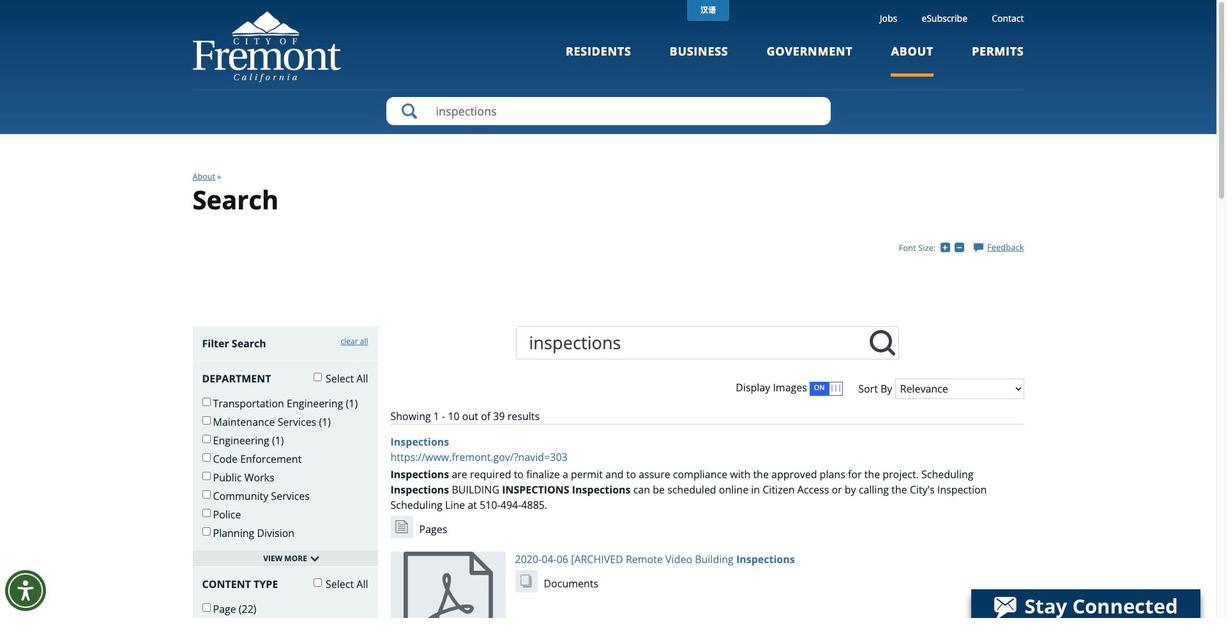 Task type: locate. For each thing, give the bounding box(es) containing it.
None checkbox
[[314, 373, 322, 381], [202, 398, 210, 406], [202, 472, 210, 480], [202, 490, 210, 499], [202, 509, 210, 517], [202, 528, 210, 536], [202, 604, 210, 612], [314, 373, 322, 381], [202, 398, 210, 406], [202, 472, 210, 480], [202, 490, 210, 499], [202, 509, 210, 517], [202, 528, 210, 536], [202, 604, 210, 612]]

None text field
[[866, 327, 898, 359]]

None checkbox
[[202, 416, 210, 425], [202, 435, 210, 443], [202, 453, 210, 462], [314, 579, 322, 587], [202, 416, 210, 425], [202, 435, 210, 443], [202, 453, 210, 462], [314, 579, 322, 587]]



Task type: vqa. For each thing, say whether or not it's contained in the screenshot.
Search... text box
yes



Task type: describe. For each thing, give the bounding box(es) containing it.
Search... text field
[[516, 327, 866, 359]]

stay connected image
[[972, 583, 1200, 618]]

Search text field
[[386, 97, 831, 125]]



